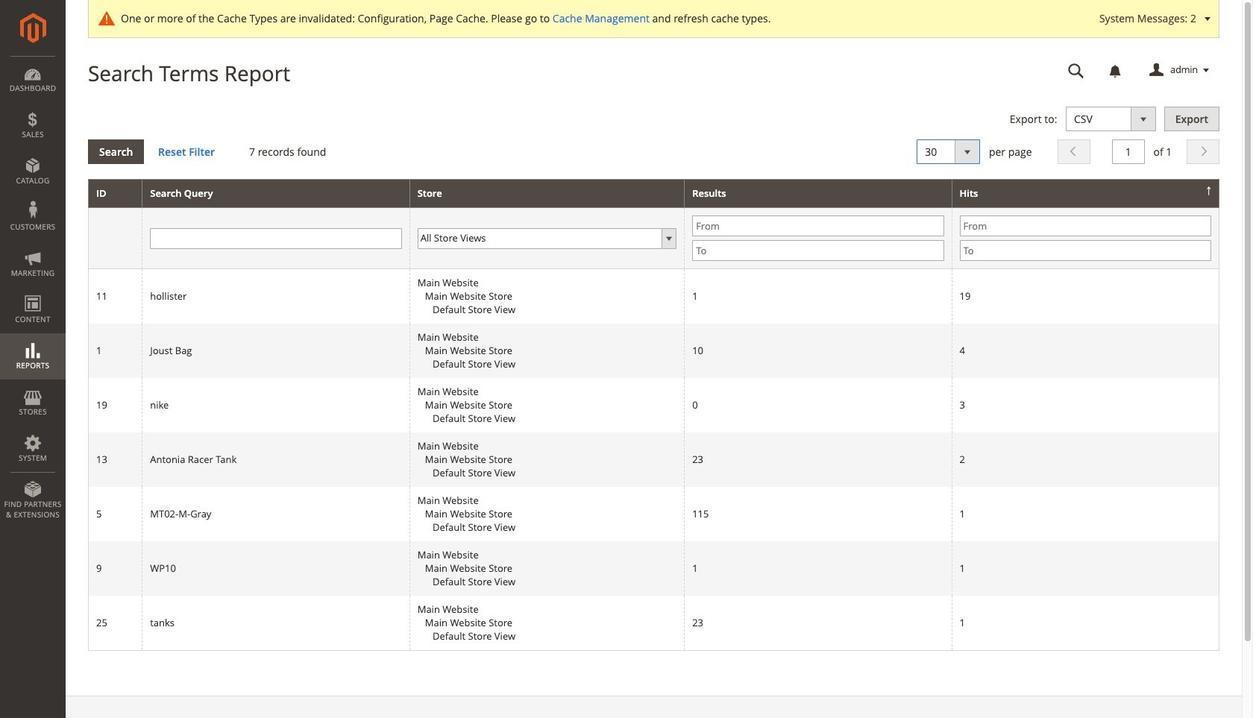 Task type: describe. For each thing, give the bounding box(es) containing it.
To text field
[[693, 240, 944, 261]]



Task type: locate. For each thing, give the bounding box(es) containing it.
2 from text field from the left
[[960, 216, 1212, 237]]

menu bar
[[0, 56, 66, 528]]

To text field
[[960, 240, 1212, 261]]

1 from text field from the left
[[693, 216, 944, 237]]

1 horizontal spatial from text field
[[960, 216, 1212, 237]]

None text field
[[1058, 57, 1095, 84], [1112, 139, 1145, 164], [1058, 57, 1095, 84], [1112, 139, 1145, 164]]

from text field for to text box
[[693, 216, 944, 237]]

magento admin panel image
[[20, 13, 46, 43]]

from text field up to text box
[[693, 216, 944, 237]]

from text field for to text field
[[960, 216, 1212, 237]]

From text field
[[693, 216, 944, 237], [960, 216, 1212, 237]]

None text field
[[150, 228, 402, 249]]

from text field up to text field
[[960, 216, 1212, 237]]

0 horizontal spatial from text field
[[693, 216, 944, 237]]



